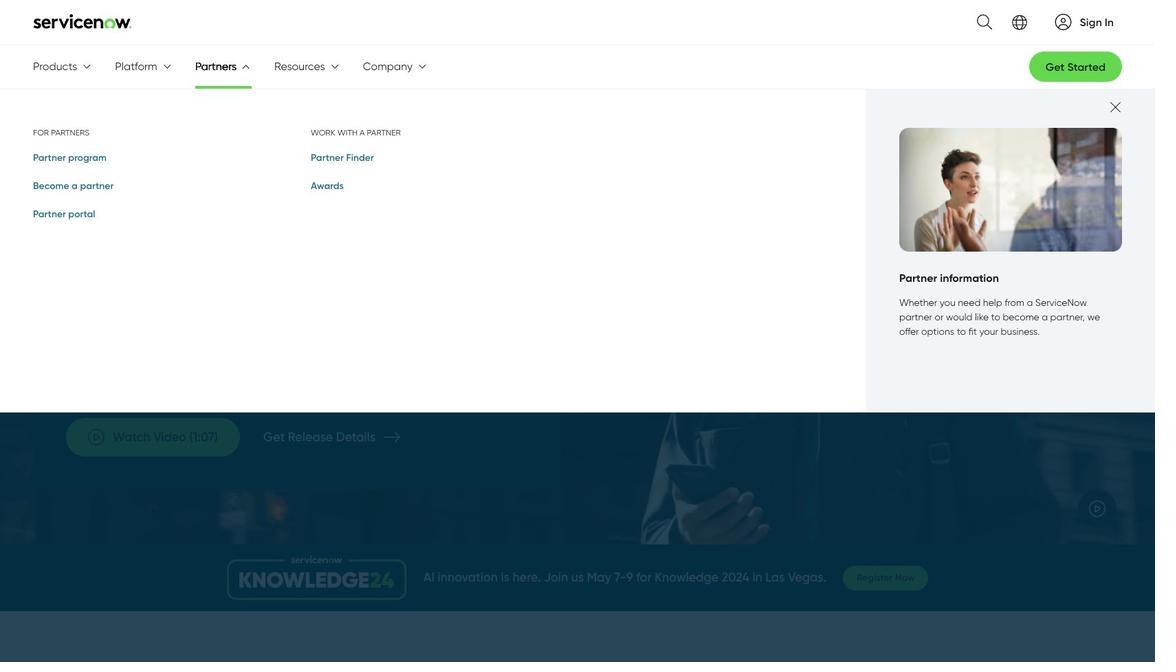Task type: vqa. For each thing, say whether or not it's contained in the screenshot.
technology
no



Task type: locate. For each thing, give the bounding box(es) containing it.
search image
[[969, 6, 992, 38]]

play ambient video element
[[1078, 490, 1117, 528]]



Task type: describe. For each thing, give the bounding box(es) containing it.
play ambient video image
[[1090, 501, 1106, 517]]

servicenow image
[[33, 14, 132, 29]]

arc image
[[1055, 13, 1072, 30]]



